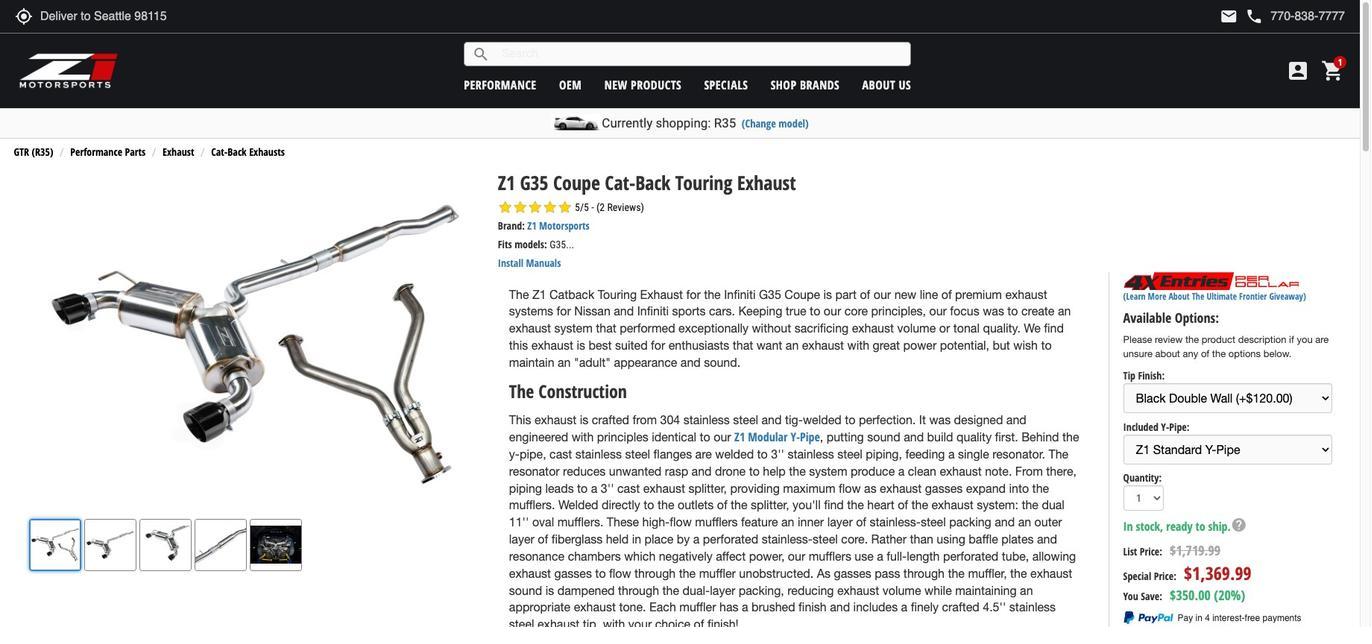 Task type: locate. For each thing, give the bounding box(es) containing it.
0 horizontal spatial infiniti
[[637, 305, 669, 318]]

3'' inside , putting sound and build quality first. behind the y-pipe, cast stainless steel flanges are welded to 3'' stainless steel piping, feeding a single resonator.
[[771, 447, 784, 461]]

0 horizontal spatial 3''
[[601, 481, 614, 495]]

is left part
[[824, 288, 832, 301]]

0 horizontal spatial cast
[[550, 447, 572, 461]]

2 horizontal spatial with
[[847, 339, 870, 352]]

price: inside special price: $1,369.99 you save: $350.00 (20%)
[[1154, 569, 1177, 583]]

$1,719.99
[[1170, 542, 1221, 560]]

1 horizontal spatial are
[[1316, 334, 1329, 345]]

are inside , putting sound and build quality first. behind the y-pipe, cast stainless steel flanges are welded to 3'' stainless steel piping, feeding a single resonator.
[[695, 447, 712, 461]]

was up quality.
[[983, 305, 1004, 318]]

help inside the resonator reduces unwanted rasp and drone to help the system produce a clean exhaust note. from there, piping leads to a 3'' cast exhaust splitter, providing maximum flow as exhaust gasses expand into the mufflers. welded directly to the outlets of the splitter, you'll find the heart of the exhaust system: the dual 11'' oval mufflers. these high-flow mufflers feature an inner layer of stainless-steel packing and an outer layer of fiberglass held in place by a perforated stainless-steel core. rather than using baffle plates and resonance chambers which negatively affect power, our mufflers use a full-length perforated tube, allowing exhaust gasses to flow through the muffler unobstructed. as gasses pass through the muffler, the exhaust sound is dampened through the dual-layer packing, reducing exhaust volume while maintaining an appropriate exhaust tone. each muffler has a brushed finish and includes a finely crafted 4.5'' stainless steel exhaust tip, with your choice of finish!
[[763, 464, 786, 478]]

providing
[[730, 481, 780, 495]]

to up providing
[[749, 464, 760, 478]]

mail
[[1220, 7, 1238, 25]]

help
[[763, 464, 786, 478], [1231, 517, 1247, 533]]

help inside in stock, ready to ship. help
[[1231, 517, 1247, 533]]

system
[[554, 322, 593, 335], [809, 464, 848, 478]]

1 horizontal spatial exhaust
[[640, 288, 683, 301]]

focus
[[950, 305, 980, 318]]

volume up the power
[[897, 322, 936, 335]]

for down catback
[[557, 305, 571, 318]]

feature
[[741, 515, 778, 529]]

1 horizontal spatial 3''
[[771, 447, 784, 461]]

2 vertical spatial exhaust
[[640, 288, 683, 301]]

about us link
[[862, 76, 911, 93]]

infiniti up "cars."
[[724, 288, 756, 301]]

pass
[[875, 566, 900, 580]]

sound up the appropriate
[[509, 584, 542, 597]]

manuals
[[526, 256, 561, 270]]

that
[[596, 322, 617, 335], [733, 339, 753, 352]]

0 horizontal spatial gasses
[[554, 566, 592, 580]]

with inside the resonator reduces unwanted rasp and drone to help the system produce a clean exhaust note. from there, piping leads to a 3'' cast exhaust splitter, providing maximum flow as exhaust gasses expand into the mufflers. welded directly to the outlets of the splitter, you'll find the heart of the exhaust system: the dual 11'' oval mufflers. these high-flow mufflers feature an inner layer of stainless-steel packing and an outer layer of fiberglass held in place by a perforated stainless-steel core. rather than using baffle plates and resonance chambers which negatively affect power, our mufflers use a full-length perforated tube, allowing exhaust gasses to flow through the muffler unobstructed. as gasses pass through the muffler, the exhaust sound is dampened through the dual-layer packing, reducing exhaust volume while maintaining an appropriate exhaust tone. each muffler has a brushed finish and includes a finely crafted 4.5'' stainless steel exhaust tip, with your choice of finish!
[[603, 618, 625, 627]]

through down length
[[904, 566, 945, 580]]

find right "you'll"
[[824, 498, 844, 512]]

1 vertical spatial that
[[733, 339, 753, 352]]

the for the resonator reduces unwanted rasp and drone to help the system produce a clean exhaust note. from there, piping leads to a 3'' cast exhaust splitter, providing maximum flow as exhaust gasses expand into the mufflers. welded directly to the outlets of the splitter, you'll find the heart of the exhaust system: the dual 11'' oval mufflers. these high-flow mufflers feature an inner layer of stainless-steel packing and an outer layer of fiberglass held in place by a perforated stainless-steel core. rather than using baffle plates and resonance chambers which negatively affect power, our mufflers use a full-length perforated tube, allowing exhaust gasses to flow through the muffler unobstructed. as gasses pass through the muffler, the exhaust sound is dampened through the dual-layer packing, reducing exhaust volume while maintaining an appropriate exhaust tone. each muffler has a brushed finish and includes a finely crafted 4.5'' stainless steel exhaust tip, with your choice of finish!
[[1049, 447, 1069, 461]]

flow up by
[[670, 515, 692, 529]]

1 vertical spatial back
[[635, 169, 671, 196]]

nissan
[[574, 305, 611, 318]]

1 vertical spatial new
[[895, 288, 917, 301]]

motorsports
[[539, 219, 590, 233]]

the up there,
[[1063, 430, 1079, 444]]

1 vertical spatial touring
[[598, 288, 637, 301]]

wish
[[1014, 339, 1038, 352]]

price: for $1,719.99
[[1140, 545, 1163, 559]]

shop brands
[[771, 76, 840, 93]]

about us
[[862, 76, 911, 93]]

drone
[[715, 464, 746, 478]]

sound inside , putting sound and build quality first. behind the y-pipe, cast stainless steel flanges are welded to 3'' stainless steel piping, feeding a single resonator.
[[867, 430, 901, 444]]

0 vertical spatial g35
[[520, 169, 548, 196]]

the construction
[[509, 379, 627, 403]]

2 horizontal spatial exhaust
[[737, 169, 796, 196]]

power
[[903, 339, 937, 352]]

an left "adult"
[[558, 356, 571, 369]]

z1 motorsports logo image
[[19, 52, 119, 89]]

touring inside the z1 catback touring exhaust for the infiniti g35 coupe is part of our new line of premium exhaust systems for nissan and infiniti sports cars. keeping true to our core principles, our focus was to create an exhaust system that performed exceptionally without sacrificing exhaust volume or tonal quality. we find this exhaust is best suited for enthusiasts that want an exhaust with great power potential, but wish to maintain an "adult" appearance and sound.
[[598, 288, 637, 301]]

cat- right exhaust link
[[211, 145, 228, 159]]

1 horizontal spatial cast
[[617, 481, 640, 495]]

,
[[820, 430, 823, 444]]

1 horizontal spatial with
[[603, 618, 625, 627]]

1 horizontal spatial that
[[733, 339, 753, 352]]

system down nissan
[[554, 322, 593, 335]]

are right flanges
[[695, 447, 712, 461]]

performance
[[464, 76, 537, 93]]

performance link
[[464, 76, 537, 93]]

exhaust up sports
[[640, 288, 683, 301]]

price:
[[1140, 545, 1163, 559], [1154, 569, 1177, 583]]

is down construction
[[580, 413, 588, 427]]

splitter,
[[689, 481, 727, 495], [751, 498, 789, 512]]

1 horizontal spatial mufflers
[[809, 549, 851, 563]]

are right you
[[1316, 334, 1329, 345]]

splitter, up outlets
[[689, 481, 727, 495]]

muffler down dual- at bottom
[[680, 601, 716, 614]]

1 vertical spatial layer
[[509, 532, 535, 546]]

(r35)
[[32, 145, 53, 159]]

new products
[[604, 76, 682, 93]]

system inside the z1 catback touring exhaust for the infiniti g35 coupe is part of our new line of premium exhaust systems for nissan and infiniti sports cars. keeping true to our core principles, our focus was to create an exhaust system that performed exceptionally without sacrificing exhaust volume or tonal quality. we find this exhaust is best suited for enthusiasts that want an exhaust with great power potential, but wish to maintain an "adult" appearance and sound.
[[554, 322, 593, 335]]

3'' down z1 modular y-pipe link
[[771, 447, 784, 461]]

brand:
[[498, 219, 525, 233]]

1 vertical spatial perforated
[[943, 549, 999, 563]]

1 horizontal spatial y-
[[1161, 420, 1169, 434]]

flow left as
[[839, 481, 861, 495]]

brushed
[[752, 601, 795, 614]]

1 horizontal spatial g35
[[759, 288, 781, 301]]

0 horizontal spatial sound
[[509, 584, 542, 597]]

1 vertical spatial crafted
[[942, 601, 980, 614]]

tig-
[[785, 413, 803, 427]]

muffler,
[[968, 566, 1007, 580]]

0 horizontal spatial exhaust
[[163, 145, 194, 159]]

new inside the z1 catback touring exhaust for the infiniti g35 coupe is part of our new line of premium exhaust systems for nissan and infiniti sports cars. keeping true to our core principles, our focus was to create an exhaust system that performed exceptionally without sacrificing exhaust volume or tonal quality. we find this exhaust is best suited for enthusiasts that want an exhaust with great power potential, but wish to maintain an "adult" appearance and sound.
[[895, 288, 917, 301]]

the inside the z1 catback touring exhaust for the infiniti g35 coupe is part of our new line of premium exhaust systems for nissan and infiniti sports cars. keeping true to our core principles, our focus was to create an exhaust system that performed exceptionally without sacrificing exhaust volume or tonal quality. we find this exhaust is best suited for enthusiasts that want an exhaust with great power potential, but wish to maintain an "adult" appearance and sound.
[[509, 288, 529, 301]]

you
[[1297, 334, 1313, 345]]

0 horizontal spatial mufflers.
[[509, 498, 555, 512]]

0 horizontal spatial flow
[[609, 566, 631, 580]]

0 horizontal spatial with
[[572, 430, 594, 444]]

1 vertical spatial price:
[[1154, 569, 1177, 583]]

0 horizontal spatial coupe
[[553, 169, 600, 196]]

0 vertical spatial find
[[1044, 322, 1064, 335]]

piping
[[509, 481, 542, 495]]

1 vertical spatial with
[[572, 430, 594, 444]]

exhaust down allowing
[[1031, 566, 1073, 580]]

shopping:
[[656, 116, 711, 130]]

1 vertical spatial are
[[695, 447, 712, 461]]

layer down 11''
[[509, 532, 535, 546]]

1 horizontal spatial new
[[895, 288, 917, 301]]

oem
[[559, 76, 582, 93]]

of right heart
[[898, 498, 908, 512]]

0 vertical spatial volume
[[897, 322, 936, 335]]

a down build
[[948, 447, 955, 461]]

1 vertical spatial about
[[1169, 290, 1190, 303]]

included
[[1123, 420, 1159, 434]]

is inside the resonator reduces unwanted rasp and drone to help the system produce a clean exhaust note. from there, piping leads to a 3'' cast exhaust splitter, providing maximum flow as exhaust gasses expand into the mufflers. welded directly to the outlets of the splitter, you'll find the heart of the exhaust system: the dual 11'' oval mufflers. these high-flow mufflers feature an inner layer of stainless-steel packing and an outer layer of fiberglass held in place by a perforated stainless-steel core. rather than using baffle plates and resonance chambers which negatively affect power, our mufflers use a full-length perforated tube, allowing exhaust gasses to flow through the muffler unobstructed. as gasses pass through the muffler, the exhaust sound is dampened through the dual-layer packing, reducing exhaust volume while maintaining an appropriate exhaust tone. each muffler has a brushed finish and includes a finely crafted 4.5'' stainless steel exhaust tip, with your choice of finish!
[[546, 584, 554, 597]]

the up "cars."
[[704, 288, 721, 301]]

1 vertical spatial infiniti
[[637, 305, 669, 318]]

touring
[[675, 169, 732, 196], [598, 288, 637, 301]]

mufflers.
[[509, 498, 555, 512], [558, 515, 604, 529]]

1 horizontal spatial help
[[1231, 517, 1247, 533]]

3'' up directly
[[601, 481, 614, 495]]

0 vertical spatial cast
[[550, 447, 572, 461]]

0 vertical spatial crafted
[[592, 413, 629, 427]]

1 horizontal spatial was
[[983, 305, 1004, 318]]

z1 left the modular in the right bottom of the page
[[735, 429, 745, 445]]

and down enthusiasts
[[681, 356, 701, 369]]

steel inside this exhaust is crafted from 304 stainless steel and tig-welded to perfection. it was designed and engineered with principles identical to our
[[733, 413, 758, 427]]

sound
[[867, 430, 901, 444], [509, 584, 542, 597]]

perforated
[[703, 532, 758, 546], [943, 549, 999, 563]]

the down "into"
[[1022, 498, 1039, 512]]

0 vertical spatial are
[[1316, 334, 1329, 345]]

please
[[1123, 334, 1152, 345]]

finish:
[[1138, 369, 1165, 383]]

plates
[[1002, 532, 1034, 546]]

0 vertical spatial welded
[[803, 413, 842, 427]]

1 vertical spatial system
[[809, 464, 848, 478]]

1 horizontal spatial back
[[635, 169, 671, 196]]

0 vertical spatial sound
[[867, 430, 901, 444]]

1 vertical spatial was
[[929, 413, 951, 427]]

1 horizontal spatial find
[[1044, 322, 1064, 335]]

first. behind
[[995, 430, 1059, 444]]

want
[[757, 339, 782, 352]]

coupe inside the z1 catback touring exhaust for the infiniti g35 coupe is part of our new line of premium exhaust systems for nissan and infiniti sports cars. keeping true to our core principles, our focus was to create an exhaust system that performed exceptionally without sacrificing exhaust volume or tonal quality. we find this exhaust is best suited for enthusiasts that want an exhaust with great power potential, but wish to maintain an "adult" appearance and sound.
[[785, 288, 820, 301]]

1 vertical spatial splitter,
[[751, 498, 789, 512]]

splitter, up feature
[[751, 498, 789, 512]]

0 horizontal spatial are
[[695, 447, 712, 461]]

0 horizontal spatial layer
[[509, 532, 535, 546]]

touring down currently shopping: r35 (change model)
[[675, 169, 732, 196]]

gtr (r35) link
[[14, 145, 53, 159]]

use
[[855, 549, 874, 563]]

system inside the resonator reduces unwanted rasp and drone to help the system produce a clean exhaust note. from there, piping leads to a 3'' cast exhaust splitter, providing maximum flow as exhaust gasses expand into the mufflers. welded directly to the outlets of the splitter, you'll find the heart of the exhaust system: the dual 11'' oval mufflers. these high-flow mufflers feature an inner layer of stainless-steel packing and an outer layer of fiberglass held in place by a perforated stainless-steel core. rather than using baffle plates and resonance chambers which negatively affect power, our mufflers use a full-length perforated tube, allowing exhaust gasses to flow through the muffler unobstructed. as gasses pass through the muffler, the exhaust sound is dampened through the dual-layer packing, reducing exhaust volume while maintaining an appropriate exhaust tone. each muffler has a brushed finish and includes a finely crafted 4.5'' stainless steel exhaust tip, with your choice of finish!
[[809, 464, 848, 478]]

2 horizontal spatial for
[[686, 288, 701, 301]]

1 horizontal spatial flow
[[670, 515, 692, 529]]

the up options:
[[1192, 290, 1205, 303]]

designed
[[954, 413, 1003, 427]]

with up reduces
[[572, 430, 594, 444]]

2 vertical spatial layer
[[710, 584, 735, 597]]

appropriate
[[509, 601, 571, 614]]

steel up than at the right bottom of the page
[[921, 515, 946, 529]]

muffler
[[699, 566, 736, 580], [680, 601, 716, 614]]

systems
[[509, 305, 553, 318]]

save:
[[1141, 589, 1163, 603]]

2 horizontal spatial gasses
[[925, 481, 963, 495]]

gasses up dampened on the left of the page
[[554, 566, 592, 580]]

but
[[993, 339, 1010, 352]]

1 vertical spatial volume
[[883, 584, 921, 597]]

of right part
[[860, 288, 870, 301]]

steel
[[733, 413, 758, 427], [625, 447, 650, 461], [837, 447, 863, 461], [921, 515, 946, 529], [813, 532, 838, 546], [509, 618, 534, 627]]

1 horizontal spatial for
[[651, 339, 665, 352]]

exhaust up engineered on the left bottom of page
[[535, 413, 577, 427]]

stainless inside the resonator reduces unwanted rasp and drone to help the system produce a clean exhaust note. from there, piping leads to a 3'' cast exhaust splitter, providing maximum flow as exhaust gasses expand into the mufflers. welded directly to the outlets of the splitter, you'll find the heart of the exhaust system: the dual 11'' oval mufflers. these high-flow mufflers feature an inner layer of stainless-steel packing and an outer layer of fiberglass held in place by a perforated stainless-steel core. rather than using baffle plates and resonance chambers which negatively affect power, our mufflers use a full-length perforated tube, allowing exhaust gasses to flow through the muffler unobstructed. as gasses pass through the muffler, the exhaust sound is dampened through the dual-layer packing, reducing exhaust volume while maintaining an appropriate exhaust tone. each muffler has a brushed finish and includes a finely crafted 4.5'' stainless steel exhaust tip, with your choice of finish!
[[1010, 601, 1056, 614]]

part
[[836, 288, 857, 301]]

cars.
[[709, 305, 735, 318]]

a right by
[[693, 532, 700, 546]]

0 horizontal spatial that
[[596, 322, 617, 335]]

system up maximum
[[809, 464, 848, 478]]

with right tip,
[[603, 618, 625, 627]]

that left want at the right
[[733, 339, 753, 352]]

4 star from the left
[[543, 200, 558, 215]]

our up "drone"
[[714, 430, 731, 444]]

a left the clean
[[898, 464, 905, 478]]

volume down pass
[[883, 584, 921, 597]]

a
[[948, 447, 955, 461], [898, 464, 905, 478], [591, 481, 598, 495], [693, 532, 700, 546], [877, 549, 884, 563], [742, 601, 748, 614], [901, 601, 908, 614]]

1 horizontal spatial mufflers.
[[558, 515, 604, 529]]

1 horizontal spatial gasses
[[834, 566, 872, 580]]

layer
[[827, 515, 853, 529], [509, 532, 535, 546], [710, 584, 735, 597]]

the left heart
[[847, 498, 864, 512]]

our up unobstructed.
[[788, 549, 805, 563]]

$350.00
[[1170, 586, 1211, 604]]

welded inside , putting sound and build quality first. behind the y-pipe, cast stainless steel flanges are welded to 3'' stainless steel piping, feeding a single resonator.
[[715, 447, 754, 461]]

0 vertical spatial infiniti
[[724, 288, 756, 301]]

1 vertical spatial welded
[[715, 447, 754, 461]]

perforated up affect
[[703, 532, 758, 546]]

0 horizontal spatial find
[[824, 498, 844, 512]]

1 vertical spatial for
[[557, 305, 571, 318]]

z1 modular y-pipe
[[735, 429, 820, 445]]

cat- down currently
[[605, 169, 635, 196]]

directly
[[602, 498, 640, 512]]

of left finish! on the bottom right of the page
[[694, 618, 704, 627]]

0 vertical spatial help
[[763, 464, 786, 478]]

1 horizontal spatial touring
[[675, 169, 732, 196]]

0 vertical spatial 3''
[[771, 447, 784, 461]]

suited
[[615, 339, 648, 352]]

the up maximum
[[789, 464, 806, 478]]

to down the modular in the right bottom of the page
[[757, 447, 768, 461]]

about inside (learn more about the ultimate frontier giveaway) available options: please review the product description if you are unsure about any of the options below.
[[1169, 290, 1190, 303]]

1 vertical spatial help
[[1231, 517, 1247, 533]]

0 horizontal spatial for
[[557, 305, 571, 318]]

0 vertical spatial was
[[983, 305, 1004, 318]]

g35 up the keeping
[[759, 288, 781, 301]]

stainless- up rather
[[870, 515, 921, 529]]

exhaust inside this exhaust is crafted from 304 stainless steel and tig-welded to perfection. it was designed and engineered with principles identical to our
[[535, 413, 577, 427]]

1 vertical spatial stainless-
[[762, 532, 813, 546]]

price: up save:
[[1154, 569, 1177, 583]]

to up high-
[[644, 498, 654, 512]]

flow down which
[[609, 566, 631, 580]]

0 vertical spatial price:
[[1140, 545, 1163, 559]]

exhaust up packing
[[932, 498, 974, 512]]

0 horizontal spatial help
[[763, 464, 786, 478]]

0 vertical spatial touring
[[675, 169, 732, 196]]

our inside the resonator reduces unwanted rasp and drone to help the system produce a clean exhaust note. from there, piping leads to a 3'' cast exhaust splitter, providing maximum flow as exhaust gasses expand into the mufflers. welded directly to the outlets of the splitter, you'll find the heart of the exhaust system: the dual 11'' oval mufflers. these high-flow mufflers feature an inner layer of stainless-steel packing and an outer layer of fiberglass held in place by a perforated stainless-steel core. rather than using baffle plates and resonance chambers which negatively affect power, our mufflers use a full-length perforated tube, allowing exhaust gasses to flow through the muffler unobstructed. as gasses pass through the muffler, the exhaust sound is dampened through the dual-layer packing, reducing exhaust volume while maintaining an appropriate exhaust tone. each muffler has a brushed finish and includes a finely crafted 4.5'' stainless steel exhaust tip, with your choice of finish!
[[788, 549, 805, 563]]

1 horizontal spatial sound
[[867, 430, 901, 444]]

0 horizontal spatial back
[[228, 145, 247, 159]]

about
[[1155, 348, 1180, 359]]

into
[[1009, 481, 1029, 495]]

fiberglass
[[552, 532, 603, 546]]

dampened
[[558, 584, 615, 597]]

exhaust
[[163, 145, 194, 159], [737, 169, 796, 196], [640, 288, 683, 301]]

the inside the z1 catback touring exhaust for the infiniti g35 coupe is part of our new line of premium exhaust systems for nissan and infiniti sports cars. keeping true to our core principles, our focus was to create an exhaust system that performed exceptionally without sacrificing exhaust volume or tonal quality. we find this exhaust is best suited for enthusiasts that want an exhaust with great power potential, but wish to maintain an "adult" appearance and sound.
[[704, 288, 721, 301]]

power,
[[749, 549, 785, 563]]

g35 up brand:
[[520, 169, 548, 196]]

0 horizontal spatial g35
[[520, 169, 548, 196]]

stainless right 4.5''
[[1010, 601, 1056, 614]]

cast down unwanted
[[617, 481, 640, 495]]

price: for $1,369.99
[[1154, 569, 1177, 583]]

1 vertical spatial cat-
[[605, 169, 635, 196]]

is up the appropriate
[[546, 584, 554, 597]]

through down which
[[635, 566, 676, 580]]

find inside the z1 catback touring exhaust for the infiniti g35 coupe is part of our new line of premium exhaust systems for nissan and infiniti sports cars. keeping true to our core principles, our focus was to create an exhaust system that performed exceptionally without sacrificing exhaust volume or tonal quality. we find this exhaust is best suited for enthusiasts that want an exhaust with great power potential, but wish to maintain an "adult" appearance and sound.
[[1044, 322, 1064, 335]]

shop
[[771, 76, 797, 93]]

0 horizontal spatial welded
[[715, 447, 754, 461]]

0 vertical spatial flow
[[839, 481, 861, 495]]

for up sports
[[686, 288, 701, 301]]

special price: $1,369.99 you save: $350.00 (20%)
[[1123, 561, 1252, 604]]

back left exhausts
[[228, 145, 247, 159]]

the up high-
[[658, 498, 674, 512]]

this exhaust is crafted from 304 stainless steel and tig-welded to perfection. it was designed and engineered with principles identical to our
[[509, 413, 1027, 444]]

1 vertical spatial coupe
[[785, 288, 820, 301]]

the inside , putting sound and build quality first. behind the y-pipe, cast stainless steel flanges are welded to 3'' stainless steel piping, feeding a single resonator.
[[1063, 430, 1079, 444]]

1 vertical spatial muffler
[[680, 601, 716, 614]]

0 horizontal spatial crafted
[[592, 413, 629, 427]]

1 horizontal spatial cat-
[[605, 169, 635, 196]]

0 vertical spatial for
[[686, 288, 701, 301]]

the inside the resonator reduces unwanted rasp and drone to help the system produce a clean exhaust note. from there, piping leads to a 3'' cast exhaust splitter, providing maximum flow as exhaust gasses expand into the mufflers. welded directly to the outlets of the splitter, you'll find the heart of the exhaust system: the dual 11'' oval mufflers. these high-flow mufflers feature an inner layer of stainless-steel packing and an outer layer of fiberglass held in place by a perforated stainless-steel core. rather than using baffle plates and resonance chambers which negatively affect power, our mufflers use a full-length perforated tube, allowing exhaust gasses to flow through the muffler unobstructed. as gasses pass through the muffler, the exhaust sound is dampened through the dual-layer packing, reducing exhaust volume while maintaining an appropriate exhaust tone. each muffler has a brushed finish and includes a finely crafted 4.5'' stainless steel exhaust tip, with your choice of finish!
[[1049, 447, 1069, 461]]

help up $1,369.99
[[1231, 517, 1247, 533]]

price: inside list price: $1,719.99
[[1140, 545, 1163, 559]]

1 horizontal spatial crafted
[[942, 601, 980, 614]]

exhaust up great at right bottom
[[852, 322, 894, 335]]

to up "putting"
[[845, 413, 856, 427]]

0 vertical spatial stainless-
[[870, 515, 921, 529]]

volume inside the z1 catback touring exhaust for the infiniti g35 coupe is part of our new line of premium exhaust systems for nissan and infiniti sports cars. keeping true to our core principles, our focus was to create an exhaust system that performed exceptionally without sacrificing exhaust volume or tonal quality. we find this exhaust is best suited for enthusiasts that want an exhaust with great power potential, but wish to maintain an "adult" appearance and sound.
[[897, 322, 936, 335]]

exhaust down sacrificing
[[802, 339, 844, 352]]

a down reduces
[[591, 481, 598, 495]]

0 vertical spatial new
[[604, 76, 628, 93]]

exhaust inside the z1 catback touring exhaust for the infiniti g35 coupe is part of our new line of premium exhaust systems for nissan and infiniti sports cars. keeping true to our core principles, our focus was to create an exhaust system that performed exceptionally without sacrificing exhaust volume or tonal quality. we find this exhaust is best suited for enthusiasts that want an exhaust with great power potential, but wish to maintain an "adult" appearance and sound.
[[640, 288, 683, 301]]

which
[[624, 549, 656, 563]]

cast right the pipe,
[[550, 447, 572, 461]]

find right we
[[1044, 322, 1064, 335]]

coupe up true
[[785, 288, 820, 301]]

to down 'chambers'
[[595, 566, 606, 580]]

crafted down while
[[942, 601, 980, 614]]

any
[[1183, 348, 1199, 359]]

it
[[919, 413, 926, 427]]



Task type: vqa. For each thing, say whether or not it's contained in the screenshot.


Task type: describe. For each thing, give the bounding box(es) containing it.
frontier
[[1239, 290, 1267, 303]]

gtr
[[14, 145, 29, 159]]

to right identical
[[700, 430, 710, 444]]

and right 'finish'
[[830, 601, 850, 614]]

steel down "putting"
[[837, 447, 863, 461]]

the resonator reduces unwanted rasp and drone to help the system produce a clean exhaust note. from there, piping leads to a 3'' cast exhaust splitter, providing maximum flow as exhaust gasses expand into the mufflers. welded directly to the outlets of the splitter, you'll find the heart of the exhaust system: the dual 11'' oval mufflers. these high-flow mufflers feature an inner layer of stainless-steel packing and an outer layer of fiberglass held in place by a perforated stainless-steel core. rather than using baffle plates and resonance chambers which negatively affect power, our mufflers use a full-length perforated tube, allowing exhaust gasses to flow through the muffler unobstructed. as gasses pass through the muffler, the exhaust sound is dampened through the dual-layer packing, reducing exhaust volume while maintaining an appropriate exhaust tone. each muffler has a brushed finish and includes a finely crafted 4.5'' stainless steel exhaust tip, with your choice of finish!
[[509, 447, 1077, 627]]

identical
[[652, 430, 697, 444]]

giveaway)
[[1269, 290, 1306, 303]]

the down negatively
[[679, 566, 696, 580]]

to right wish
[[1041, 339, 1052, 352]]

g35 inside the z1 catback touring exhaust for the infiniti g35 coupe is part of our new line of premium exhaust systems for nissan and infiniti sports cars. keeping true to our core principles, our focus was to create an exhaust system that performed exceptionally without sacrificing exhaust volume or tonal quality. we find this exhaust is best suited for enthusiasts that want an exhaust with great power potential, but wish to maintain an "adult" appearance and sound.
[[759, 288, 781, 301]]

phone link
[[1246, 7, 1345, 25]]

are inside (learn more about the ultimate frontier giveaway) available options: please review the product description if you are unsure about any of the options below.
[[1316, 334, 1329, 345]]

steel up unwanted
[[625, 447, 650, 461]]

ultimate
[[1207, 290, 1237, 303]]

reduces
[[563, 464, 606, 478]]

place
[[645, 532, 674, 546]]

install manuals link
[[498, 256, 561, 270]]

finish
[[799, 601, 827, 614]]

the for the z1 catback touring exhaust for the infiniti g35 coupe is part of our new line of premium exhaust systems for nissan and infiniti sports cars. keeping true to our core principles, our focus was to create an exhaust system that performed exceptionally without sacrificing exhaust volume or tonal quality. we find this exhaust is best suited for enthusiasts that want an exhaust with great power potential, but wish to maintain an "adult" appearance and sound.
[[509, 288, 529, 301]]

affect
[[716, 549, 746, 563]]

of right line
[[942, 288, 952, 301]]

an right create
[[1058, 305, 1071, 318]]

5/5 -
[[575, 201, 594, 213]]

with inside the z1 catback touring exhaust for the infiniti g35 coupe is part of our new line of premium exhaust systems for nissan and infiniti sports cars. keeping true to our core principles, our focus was to create an exhaust system that performed exceptionally without sacrificing exhaust volume or tonal quality. we find this exhaust is best suited for enthusiasts that want an exhaust with great power potential, but wish to maintain an "adult" appearance and sound.
[[847, 339, 870, 352]]

steel down the appropriate
[[509, 618, 534, 627]]

the down product in the right of the page
[[1212, 348, 1226, 359]]

principles,
[[871, 305, 926, 318]]

to down reduces
[[577, 481, 588, 495]]

and up first. behind
[[1007, 413, 1027, 427]]

the up while
[[948, 566, 965, 580]]

3'' inside the resonator reduces unwanted rasp and drone to help the system produce a clean exhaust note. from there, piping leads to a 3'' cast exhaust splitter, providing maximum flow as exhaust gasses expand into the mufflers. welded directly to the outlets of the splitter, you'll find the heart of the exhaust system: the dual 11'' oval mufflers. these high-flow mufflers feature an inner layer of stainless-steel packing and an outer layer of fiberglass held in place by a perforated stainless-steel core. rather than using baffle plates and resonance chambers which negatively affect power, our mufflers use a full-length perforated tube, allowing exhaust gasses to flow through the muffler unobstructed. as gasses pass through the muffler, the exhaust sound is dampened through the dual-layer packing, reducing exhaust volume while maintaining an appropriate exhaust tone. each muffler has a brushed finish and includes a finely crafted 4.5'' stainless steel exhaust tip, with your choice of finish!
[[601, 481, 614, 495]]

and up the modular in the right bottom of the page
[[762, 413, 782, 427]]

0 vertical spatial mufflers
[[695, 515, 738, 529]]

exhaust down rasp
[[643, 481, 685, 495]]

crafted inside this exhaust is crafted from 304 stainless steel and tig-welded to perfection. it was designed and engineered with principles identical to our
[[592, 413, 629, 427]]

exhaust up create
[[1005, 288, 1047, 301]]

an down tube,
[[1020, 584, 1033, 597]]

g35 inside z1 g35 coupe cat-back touring exhaust star star star star star 5/5 - (2 reviews) brand: z1 motorsports fits models: g35... install manuals
[[520, 169, 548, 196]]

exhaust down resonance
[[509, 566, 551, 580]]

by
[[677, 532, 690, 546]]

outlets
[[678, 498, 714, 512]]

new products link
[[604, 76, 682, 93]]

core
[[845, 305, 868, 318]]

"adult"
[[574, 356, 611, 369]]

perfection.
[[859, 413, 916, 427]]

exhaust down systems
[[509, 322, 551, 335]]

coupe inside z1 g35 coupe cat-back touring exhaust star star star star star 5/5 - (2 reviews) brand: z1 motorsports fits models: g35... install manuals
[[553, 169, 600, 196]]

true
[[786, 305, 807, 318]]

has
[[720, 601, 739, 614]]

if
[[1289, 334, 1294, 345]]

an right want at the right
[[786, 339, 799, 352]]

cast inside , putting sound and build quality first. behind the y-pipe, cast stainless steel flanges are welded to 3'' stainless steel piping, feeding a single resonator.
[[550, 447, 572, 461]]

of inside (learn more about the ultimate frontier giveaway) available options: please review the product description if you are unsure about any of the options below.
[[1201, 348, 1210, 359]]

to up sacrificing
[[810, 305, 821, 318]]

install
[[498, 256, 524, 270]]

outer
[[1035, 515, 1062, 529]]

construction
[[539, 379, 627, 403]]

models:
[[515, 237, 547, 251]]

volume inside the resonator reduces unwanted rasp and drone to help the system produce a clean exhaust note. from there, piping leads to a 3'' cast exhaust splitter, providing maximum flow as exhaust gasses expand into the mufflers. welded directly to the outlets of the splitter, you'll find the heart of the exhaust system: the dual 11'' oval mufflers. these high-flow mufflers feature an inner layer of stainless-steel packing and an outer layer of fiberglass held in place by a perforated stainless-steel core. rather than using baffle plates and resonance chambers which negatively affect power, our mufflers use a full-length perforated tube, allowing exhaust gasses to flow through the muffler unobstructed. as gasses pass through the muffler, the exhaust sound is dampened through the dual-layer packing, reducing exhaust volume while maintaining an appropriate exhaust tone. each muffler has a brushed finish and includes a finely crafted 4.5'' stainless steel exhaust tip, with your choice of finish!
[[883, 584, 921, 597]]

0 vertical spatial layer
[[827, 515, 853, 529]]

our inside this exhaust is crafted from 304 stainless steel and tig-welded to perfection. it was designed and engineered with principles identical to our
[[714, 430, 731, 444]]

the inside (learn more about the ultimate frontier giveaway) available options: please review the product description if you are unsure about any of the options below.
[[1192, 290, 1205, 303]]

0 vertical spatial that
[[596, 322, 617, 335]]

performance parts
[[70, 145, 146, 159]]

pipe:
[[1169, 420, 1190, 434]]

your
[[628, 618, 652, 627]]

from
[[1015, 464, 1043, 478]]

of up the core.
[[856, 515, 867, 529]]

1 horizontal spatial layer
[[710, 584, 735, 597]]

list
[[1123, 545, 1137, 559]]

sound inside the resonator reduces unwanted rasp and drone to help the system produce a clean exhaust note. from there, piping leads to a 3'' cast exhaust splitter, providing maximum flow as exhaust gasses expand into the mufflers. welded directly to the outlets of the splitter, you'll find the heart of the exhaust system: the dual 11'' oval mufflers. these high-flow mufflers feature an inner layer of stainless-steel packing and an outer layer of fiberglass held in place by a perforated stainless-steel core. rather than using baffle plates and resonance chambers which negatively affect power, our mufflers use a full-length perforated tube, allowing exhaust gasses to flow through the muffler unobstructed. as gasses pass through the muffler, the exhaust sound is dampened through the dual-layer packing, reducing exhaust volume while maintaining an appropriate exhaust tone. each muffler has a brushed finish and includes a finely crafted 4.5'' stainless steel exhaust tip, with your choice of finish!
[[509, 584, 542, 597]]

welded
[[558, 498, 598, 512]]

3 star from the left
[[528, 200, 543, 215]]

was inside the z1 catback touring exhaust for the infiniti g35 coupe is part of our new line of premium exhaust systems for nissan and infiniti sports cars. keeping true to our core principles, our focus was to create an exhaust system that performed exceptionally without sacrificing exhaust volume or tonal quality. we find this exhaust is best suited for enthusiasts that want an exhaust with great power potential, but wish to maintain an "adult" appearance and sound.
[[983, 305, 1004, 318]]

1 horizontal spatial infiniti
[[724, 288, 756, 301]]

g35...
[[550, 239, 574, 251]]

in
[[1123, 518, 1133, 535]]

exhaust up heart
[[880, 481, 922, 495]]

exhaust down single
[[940, 464, 982, 478]]

Search search field
[[490, 43, 911, 66]]

the up "each"
[[663, 584, 679, 597]]

0 horizontal spatial y-
[[791, 429, 800, 445]]

these
[[607, 515, 639, 529]]

an up plates
[[1018, 515, 1031, 529]]

the up than at the right bottom of the page
[[912, 498, 928, 512]]

a right the use
[[877, 549, 884, 563]]

the down providing
[[731, 498, 748, 512]]

packing
[[949, 515, 992, 529]]

exhaust down the appropriate
[[538, 618, 580, 627]]

build
[[927, 430, 953, 444]]

to up quality.
[[1008, 305, 1018, 318]]

and up the performed
[[614, 305, 634, 318]]

feeding
[[906, 447, 945, 461]]

to inside , putting sound and build quality first. behind the y-pipe, cast stainless steel flanges are welded to 3'' stainless steel piping, feeding a single resonator.
[[757, 447, 768, 461]]

maximum
[[783, 481, 836, 495]]

(learn more about the ultimate frontier giveaway) available options: please review the product description if you are unsure about any of the options below.
[[1123, 290, 1329, 359]]

without
[[752, 322, 791, 335]]

with inside this exhaust is crafted from 304 stainless steel and tig-welded to perfection. it was designed and engineered with principles identical to our
[[572, 430, 594, 444]]

2 horizontal spatial flow
[[839, 481, 861, 495]]

cast inside the resonator reduces unwanted rasp and drone to help the system produce a clean exhaust note. from there, piping leads to a 3'' cast exhaust splitter, providing maximum flow as exhaust gasses expand into the mufflers. welded directly to the outlets of the splitter, you'll find the heart of the exhaust system: the dual 11'' oval mufflers. these high-flow mufflers feature an inner layer of stainless-steel packing and an outer layer of fiberglass held in place by a perforated stainless-steel core. rather than using baffle plates and resonance chambers which negatively affect power, our mufflers use a full-length perforated tube, allowing exhaust gasses to flow through the muffler unobstructed. as gasses pass through the muffler, the exhaust sound is dampened through the dual-layer packing, reducing exhaust volume while maintaining an appropriate exhaust tone. each muffler has a brushed finish and includes a finely crafted 4.5'' stainless steel exhaust tip, with your choice of finish!
[[617, 481, 640, 495]]

y-
[[509, 447, 520, 461]]

2 star from the left
[[513, 200, 528, 215]]

welded inside this exhaust is crafted from 304 stainless steel and tig-welded to perfection. it was designed and engineered with principles identical to our
[[803, 413, 842, 427]]

more
[[1148, 290, 1167, 303]]

11''
[[509, 515, 529, 529]]

and down system:
[[995, 515, 1015, 529]]

maintaining
[[955, 584, 1017, 597]]

tonal
[[954, 322, 980, 335]]

of right outlets
[[717, 498, 728, 512]]

was inside this exhaust is crafted from 304 stainless steel and tig-welded to perfection. it was designed and engineered with principles identical to our
[[929, 413, 951, 427]]

the down tube,
[[1010, 566, 1027, 580]]

of down 'oval'
[[538, 532, 548, 546]]

and right rasp
[[692, 464, 712, 478]]

exhausts
[[249, 145, 285, 159]]

0 horizontal spatial splitter,
[[689, 481, 727, 495]]

the up any
[[1186, 334, 1199, 345]]

(learn
[[1123, 290, 1146, 303]]

stainless down pipe
[[788, 447, 834, 461]]

0 horizontal spatial new
[[604, 76, 628, 93]]

find inside the resonator reduces unwanted rasp and drone to help the system produce a clean exhaust note. from there, piping leads to a 3'' cast exhaust splitter, providing maximum flow as exhaust gasses expand into the mufflers. welded directly to the outlets of the splitter, you'll find the heart of the exhaust system: the dual 11'' oval mufflers. these high-flow mufflers feature an inner layer of stainless-steel packing and an outer layer of fiberglass held in place by a perforated stainless-steel core. rather than using baffle plates and resonance chambers which negatively affect power, our mufflers use a full-length perforated tube, allowing exhaust gasses to flow through the muffler unobstructed. as gasses pass through the muffler, the exhaust sound is dampened through the dual-layer packing, reducing exhaust volume while maintaining an appropriate exhaust tone. each muffler has a brushed finish and includes a finely crafted 4.5'' stainless steel exhaust tip, with your choice of finish!
[[824, 498, 844, 512]]

z1 up brand:
[[498, 169, 515, 196]]

exhaust up the maintain at bottom
[[531, 339, 573, 352]]

allowing
[[1032, 549, 1076, 563]]

expand
[[966, 481, 1006, 495]]

unsure
[[1123, 348, 1153, 359]]

our up or
[[929, 305, 947, 318]]

premium
[[955, 288, 1002, 301]]

phone
[[1246, 7, 1263, 25]]

below.
[[1264, 348, 1292, 359]]

line
[[920, 288, 938, 301]]

stock,
[[1136, 518, 1164, 535]]

exhaust up tip,
[[574, 601, 616, 614]]

you
[[1123, 589, 1138, 603]]

is left best at the left bottom of the page
[[577, 339, 585, 352]]

back inside z1 g35 coupe cat-back touring exhaust star star star star star 5/5 - (2 reviews) brand: z1 motorsports fits models: g35... install manuals
[[635, 169, 671, 196]]

review
[[1155, 334, 1183, 345]]

5 star from the left
[[558, 200, 573, 215]]

1 vertical spatial mufflers.
[[558, 515, 604, 529]]

currently shopping: r35 (change model)
[[602, 116, 809, 130]]

an left inner
[[781, 515, 795, 529]]

1 star from the left
[[498, 200, 513, 215]]

cat- inside z1 g35 coupe cat-back touring exhaust star star star star star 5/5 - (2 reviews) brand: z1 motorsports fits models: g35... install manuals
[[605, 169, 635, 196]]

a right has at the bottom of page
[[742, 601, 748, 614]]

through up tone.
[[618, 584, 659, 597]]

0 vertical spatial about
[[862, 76, 896, 93]]

cat-back exhausts link
[[211, 145, 285, 159]]

2 vertical spatial for
[[651, 339, 665, 352]]

1 vertical spatial flow
[[670, 515, 692, 529]]

the down from
[[1032, 481, 1049, 495]]

single
[[958, 447, 989, 461]]

z1 modular y-pipe link
[[735, 429, 820, 445]]

finish!
[[708, 618, 739, 627]]

catback
[[550, 288, 594, 301]]

stainless inside this exhaust is crafted from 304 stainless steel and tig-welded to perfection. it was designed and engineered with principles identical to our
[[683, 413, 730, 427]]

, putting sound and build quality first. behind the y-pipe, cast stainless steel flanges are welded to 3'' stainless steel piping, feeding a single resonator.
[[509, 430, 1079, 461]]

flanges
[[654, 447, 692, 461]]

maintain
[[509, 356, 554, 369]]

crafted inside the resonator reduces unwanted rasp and drone to help the system produce a clean exhaust note. from there, piping leads to a 3'' cast exhaust splitter, providing maximum flow as exhaust gasses expand into the mufflers. welded directly to the outlets of the splitter, you'll find the heart of the exhaust system: the dual 11'' oval mufflers. these high-flow mufflers feature an inner layer of stainless-steel packing and an outer layer of fiberglass held in place by a perforated stainless-steel core. rather than using baffle plates and resonance chambers which negatively affect power, our mufflers use a full-length perforated tube, allowing exhaust gasses to flow through the muffler unobstructed. as gasses pass through the muffler, the exhaust sound is dampened through the dual-layer packing, reducing exhaust volume while maintaining an appropriate exhaust tone. each muffler has a brushed finish and includes a finely crafted 4.5'' stainless steel exhaust tip, with your choice of finish!
[[942, 601, 980, 614]]

packing,
[[739, 584, 784, 597]]

z1 inside the z1 catback touring exhaust for the infiniti g35 coupe is part of our new line of premium exhaust systems for nissan and infiniti sports cars. keeping true to our core principles, our focus was to create an exhaust system that performed exceptionally without sacrificing exhaust volume or tonal quality. we find this exhaust is best suited for enthusiasts that want an exhaust with great power potential, but wish to maintain an "adult" appearance and sound.
[[532, 288, 546, 301]]

my_location
[[15, 7, 33, 25]]

options:
[[1175, 309, 1219, 327]]

quantity:
[[1123, 471, 1162, 485]]

the for the construction
[[509, 379, 534, 403]]

our up sacrificing
[[824, 305, 841, 318]]

tip finish:
[[1123, 369, 1165, 383]]

our up principles,
[[874, 288, 891, 301]]

a left finely
[[901, 601, 908, 614]]

core.
[[841, 532, 868, 546]]

as
[[864, 481, 877, 495]]

stainless up reduces
[[575, 447, 622, 461]]

than
[[910, 532, 933, 546]]

0 vertical spatial muffler
[[699, 566, 736, 580]]

z1 up the models: on the left top
[[527, 219, 537, 233]]

exhaust up includes
[[837, 584, 879, 597]]

and inside , putting sound and build quality first. behind the y-pipe, cast stainless steel flanges are welded to 3'' stainless steel piping, feeding a single resonator.
[[904, 430, 924, 444]]

0 vertical spatial cat-
[[211, 145, 228, 159]]

from
[[633, 413, 657, 427]]

exhaust inside z1 g35 coupe cat-back touring exhaust star star star star star 5/5 - (2 reviews) brand: z1 motorsports fits models: g35... install manuals
[[737, 169, 796, 196]]

performance parts link
[[70, 145, 146, 159]]

there,
[[1046, 464, 1077, 478]]

reducing
[[788, 584, 834, 597]]

r35
[[714, 116, 736, 130]]

to inside in stock, ready to ship. help
[[1196, 518, 1205, 535]]

system:
[[977, 498, 1019, 512]]

a inside , putting sound and build quality first. behind the y-pipe, cast stainless steel flanges are welded to 3'' stainless steel piping, feeding a single resonator.
[[948, 447, 955, 461]]

is inside this exhaust is crafted from 304 stainless steel and tig-welded to perfection. it was designed and engineered with principles identical to our
[[580, 413, 588, 427]]

brands
[[800, 76, 840, 93]]

1 horizontal spatial stainless-
[[870, 515, 921, 529]]

sports
[[672, 305, 706, 318]]

steel down inner
[[813, 532, 838, 546]]

and down the outer
[[1037, 532, 1057, 546]]

touring inside z1 g35 coupe cat-back touring exhaust star star star star star 5/5 - (2 reviews) brand: z1 motorsports fits models: g35... install manuals
[[675, 169, 732, 196]]

0 horizontal spatial perforated
[[703, 532, 758, 546]]



